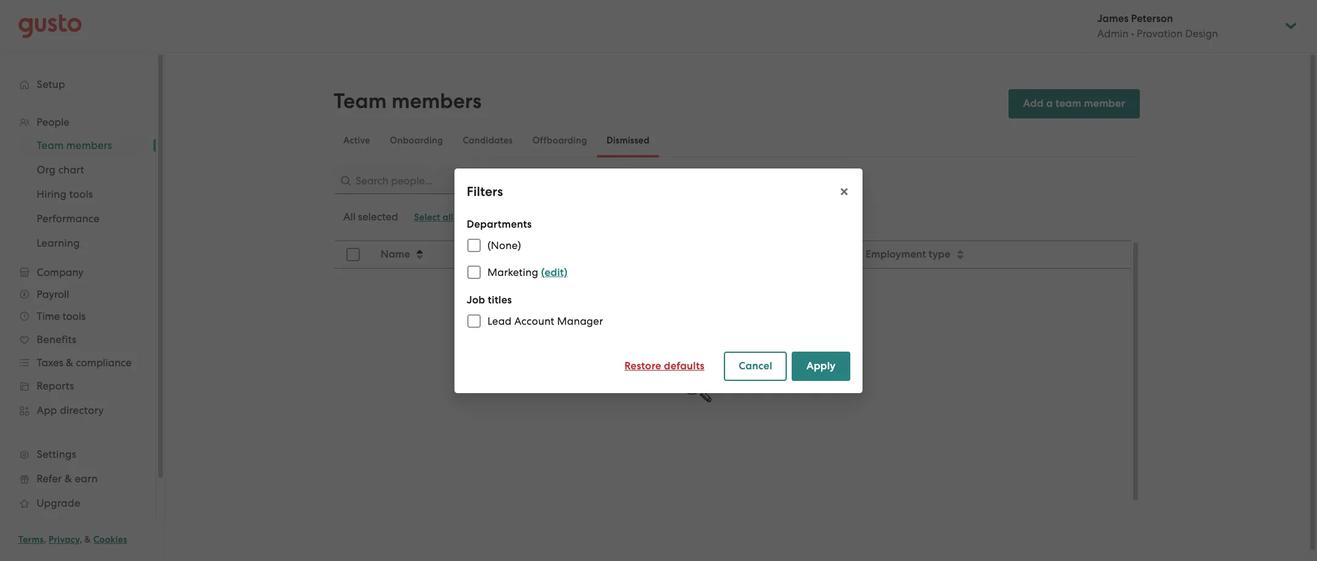 Task type: describe. For each thing, give the bounding box(es) containing it.
cancel button
[[724, 352, 787, 381]]

restore
[[625, 360, 662, 372]]

terms
[[18, 535, 44, 546]]

Select all rows on this page checkbox
[[340, 241, 367, 268]]

candidates
[[463, 135, 513, 146]]

&
[[84, 535, 91, 546]]

candidates button
[[453, 126, 523, 155]]

(None) checkbox
[[461, 232, 488, 259]]

apply button
[[792, 352, 851, 381]]

manager
[[557, 315, 603, 327]]

member
[[1084, 97, 1126, 110]]

all for clear all
[[491, 212, 502, 223]]

(edit) link
[[541, 266, 568, 279]]

restore defaults button
[[610, 352, 719, 381]]

departments
[[467, 218, 532, 231]]

privacy
[[49, 535, 80, 546]]

cancel
[[739, 360, 773, 372]]

found
[[767, 380, 795, 392]]

job
[[467, 294, 485, 306]]

apply
[[807, 360, 836, 372]]

select all
[[414, 212, 454, 223]]

no people found
[[713, 380, 795, 392]]

lead
[[488, 315, 512, 327]]

employment type button
[[859, 242, 1131, 268]]

select
[[414, 212, 440, 223]]

dismissed button
[[597, 126, 660, 155]]

titles
[[488, 294, 512, 306]]

active
[[343, 135, 370, 146]]

restore defaults
[[625, 360, 705, 372]]

offboarding
[[533, 135, 587, 146]]

selected
[[358, 211, 398, 223]]

job titles
[[467, 294, 512, 306]]

Lead Account Manager checkbox
[[461, 308, 488, 335]]

employment type
[[866, 248, 951, 261]]

home image
[[18, 14, 82, 38]]

cookies button
[[93, 533, 127, 548]]

onboarding
[[390, 135, 443, 146]]

select all button
[[408, 208, 460, 227]]

people
[[730, 380, 764, 392]]

employment
[[866, 248, 926, 261]]

active button
[[334, 126, 380, 155]]

dismissed
[[607, 135, 650, 146]]

team
[[1056, 97, 1082, 110]]

add
[[1023, 97, 1044, 110]]

(none)
[[488, 239, 521, 251]]



Task type: locate. For each thing, give the bounding box(es) containing it.
account
[[515, 315, 555, 327]]

team members
[[334, 89, 482, 114]]

none checkbox inside team members filters dialog
[[461, 259, 488, 286]]

onboarding button
[[380, 126, 453, 155]]

2 , from the left
[[80, 535, 82, 546]]

(edit)
[[541, 266, 568, 279]]

cookies
[[93, 535, 127, 546]]

add a team member button
[[1009, 89, 1140, 119]]

all right 'clear'
[[491, 212, 502, 223]]

clear all button
[[460, 208, 508, 227]]

0 horizontal spatial all
[[443, 212, 454, 223]]

lead account manager
[[488, 315, 603, 327]]

, left privacy "link"
[[44, 535, 46, 546]]

team members filters dialog
[[455, 168, 863, 393]]

privacy link
[[49, 535, 80, 546]]

filters
[[467, 184, 503, 200]]

name
[[381, 248, 410, 261]]

0 horizontal spatial ,
[[44, 535, 46, 546]]

, left &
[[80, 535, 82, 546]]

1 horizontal spatial ,
[[80, 535, 82, 546]]

all
[[343, 211, 356, 223]]

all inside button
[[491, 212, 502, 223]]

defaults
[[664, 360, 705, 372]]

account menu element
[[1082, 0, 1299, 52]]

terms link
[[18, 535, 44, 546]]

a
[[1047, 97, 1053, 110]]

team
[[334, 89, 387, 114]]

offboarding button
[[523, 126, 597, 155]]

1 , from the left
[[44, 535, 46, 546]]

team members tab list
[[334, 123, 1140, 158]]

all
[[443, 212, 454, 223], [491, 212, 502, 223]]

type
[[929, 248, 951, 261]]

,
[[44, 535, 46, 546], [80, 535, 82, 546]]

add a team member
[[1023, 97, 1126, 110]]

2 all from the left
[[491, 212, 502, 223]]

marketing (edit)
[[488, 266, 568, 279]]

all right the select
[[443, 212, 454, 223]]

name button
[[373, 242, 514, 268]]

1 horizontal spatial all
[[491, 212, 502, 223]]

members
[[392, 89, 482, 114]]

clear all
[[466, 212, 502, 223]]

no
[[713, 380, 728, 392]]

all for select all
[[443, 212, 454, 223]]

all inside button
[[443, 212, 454, 223]]

terms , privacy , & cookies
[[18, 535, 127, 546]]

None checkbox
[[461, 259, 488, 286]]

1 all from the left
[[443, 212, 454, 223]]

Search people... field
[[334, 167, 627, 194]]

clear
[[466, 212, 489, 223]]

all selected status
[[343, 211, 398, 223]]

all selected
[[343, 211, 398, 223]]

marketing
[[488, 266, 539, 278]]



Task type: vqa. For each thing, say whether or not it's contained in the screenshot.
first list from the bottom
no



